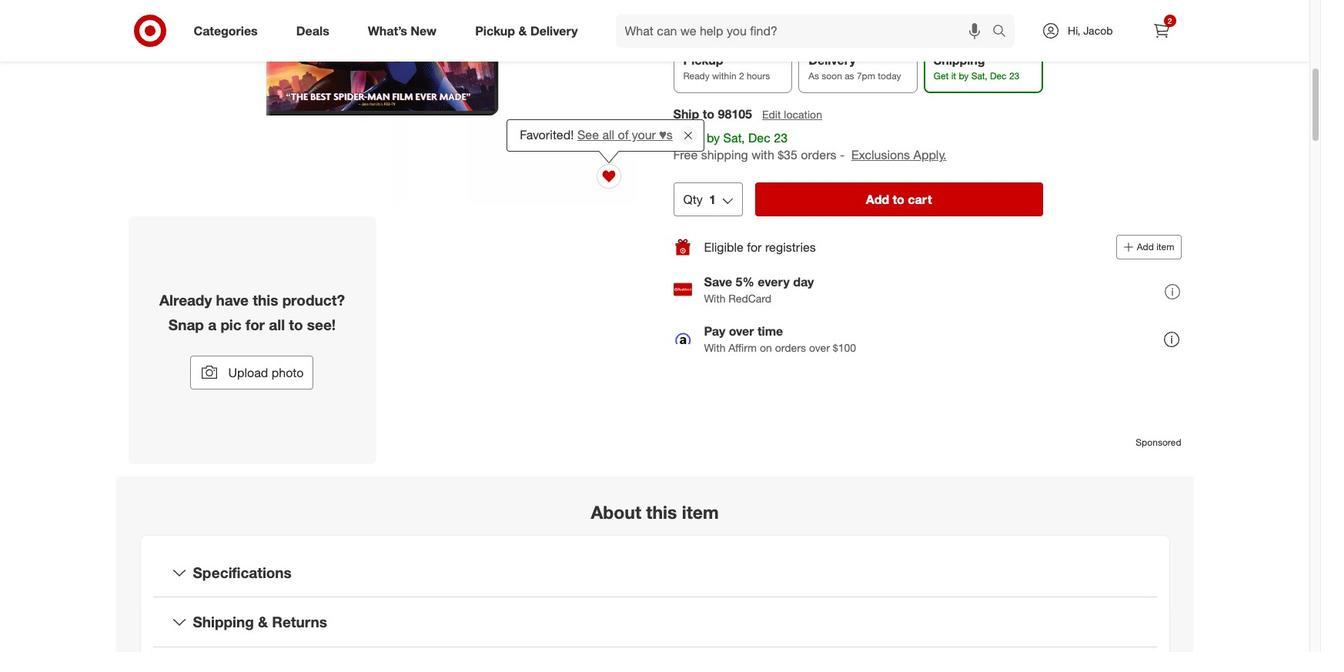 Task type: locate. For each thing, give the bounding box(es) containing it.
0 vertical spatial orders
[[801, 147, 837, 163]]

2
[[1168, 16, 1173, 25], [739, 70, 745, 82]]

by inside get it by sat, dec 23 free shipping with $35 orders - exclusions apply.
[[707, 130, 720, 145]]

for right eligible
[[747, 239, 762, 255]]

all down the product? at the left
[[269, 316, 285, 334]]

get it by sat, dec 23 free shipping with $35 orders - exclusions apply.
[[674, 130, 947, 163]]

have
[[216, 291, 249, 309]]

add item button
[[1117, 235, 1182, 259]]

1 horizontal spatial add
[[1138, 241, 1155, 253]]

orders
[[801, 147, 837, 163], [775, 341, 806, 354]]

-
[[840, 147, 845, 163]]

0 vertical spatial over
[[729, 323, 755, 338]]

0 horizontal spatial &
[[258, 614, 268, 631]]

&
[[519, 23, 527, 38], [258, 614, 268, 631]]

hours
[[747, 70, 770, 82]]

within
[[713, 70, 737, 82]]

5%
[[736, 274, 755, 289]]

1 vertical spatial pickup
[[684, 52, 724, 68]]

over
[[729, 323, 755, 338], [809, 341, 830, 354]]

on
[[760, 341, 772, 354]]

1 vertical spatial shipping
[[193, 614, 254, 631]]

0 vertical spatial for
[[747, 239, 762, 255]]

1 horizontal spatial 23
[[1010, 70, 1020, 82]]

1 horizontal spatial this
[[647, 501, 677, 523]]

0 horizontal spatial sat,
[[724, 130, 745, 145]]

1 vertical spatial delivery
[[809, 52, 856, 68]]

with down save
[[704, 291, 726, 305]]

soon
[[822, 70, 843, 82]]

What can we help you find? suggestions appear below search field
[[616, 14, 997, 48]]

0 vertical spatial all
[[603, 127, 615, 142]]

add item
[[1138, 241, 1175, 253]]

all inside tooltip
[[603, 127, 615, 142]]

for inside already have this product? snap a pic for all to see!
[[246, 316, 265, 334]]

pickup up ready
[[684, 52, 724, 68]]

1 horizontal spatial get
[[934, 70, 949, 82]]

get right the ♥s
[[674, 130, 694, 145]]

favorited!
[[520, 127, 574, 142]]

by right today
[[959, 70, 969, 82]]

get
[[934, 70, 949, 82], [674, 130, 694, 145]]

0 horizontal spatial to
[[289, 316, 303, 334]]

shipping inside the "shipping & returns" dropdown button
[[193, 614, 254, 631]]

edit location
[[763, 107, 823, 120]]

0 vertical spatial 23
[[1010, 70, 1020, 82]]

1 vertical spatial get
[[674, 130, 694, 145]]

23
[[1010, 70, 1020, 82], [774, 130, 788, 145]]

with
[[704, 291, 726, 305], [704, 341, 726, 354]]

it
[[952, 70, 957, 82], [697, 130, 704, 145]]

0 vertical spatial to
[[703, 106, 715, 121]]

tooltip
[[507, 119, 705, 152]]

& for pickup
[[519, 23, 527, 38]]

1 horizontal spatial by
[[959, 70, 969, 82]]

get inside shipping get it by sat, dec 23
[[934, 70, 949, 82]]

23 down search button
[[1010, 70, 1020, 82]]

add inside "button"
[[1138, 241, 1155, 253]]

1 horizontal spatial item
[[1157, 241, 1175, 253]]

registries
[[766, 239, 816, 255]]

day
[[793, 274, 814, 289]]

as
[[809, 70, 820, 82]]

0 vertical spatial shipping
[[934, 52, 986, 68]]

tooltip containing favorited!
[[507, 119, 705, 152]]

to left see! at the left of the page
[[289, 316, 303, 334]]

to inside already have this product? snap a pic for all to see!
[[289, 316, 303, 334]]

by up shipping on the right top of the page
[[707, 130, 720, 145]]

1 horizontal spatial shipping
[[934, 52, 986, 68]]

item
[[1157, 241, 1175, 253], [682, 501, 719, 523]]

0 horizontal spatial pickup
[[475, 23, 515, 38]]

hi, jacob
[[1068, 24, 1113, 37]]

add
[[866, 192, 890, 207], [1138, 241, 1155, 253]]

new
[[411, 23, 437, 38]]

0 horizontal spatial all
[[269, 316, 285, 334]]

deals link
[[283, 14, 349, 48]]

shipping for &
[[193, 614, 254, 631]]

0 horizontal spatial it
[[697, 130, 704, 145]]

shipping inside shipping get it by sat, dec 23
[[934, 52, 986, 68]]

all
[[603, 127, 615, 142], [269, 316, 285, 334]]

1 horizontal spatial dec
[[991, 70, 1007, 82]]

1
[[709, 192, 716, 207]]

2 vertical spatial to
[[289, 316, 303, 334]]

1 vertical spatial for
[[246, 316, 265, 334]]

0 horizontal spatial dec
[[749, 130, 771, 145]]

by inside shipping get it by sat, dec 23
[[959, 70, 969, 82]]

sat, up shipping on the right top of the page
[[724, 130, 745, 145]]

orders left -
[[801, 147, 837, 163]]

0 horizontal spatial delivery
[[531, 23, 578, 38]]

item inside "button"
[[1157, 241, 1175, 253]]

1 vertical spatial it
[[697, 130, 704, 145]]

eligible for registries
[[704, 239, 816, 255]]

already
[[159, 291, 212, 309]]

1 vertical spatial orders
[[775, 341, 806, 354]]

1 horizontal spatial to
[[703, 106, 715, 121]]

0 horizontal spatial 2
[[739, 70, 745, 82]]

1 horizontal spatial for
[[747, 239, 762, 255]]

for
[[747, 239, 762, 255], [246, 316, 265, 334]]

this right the have in the top of the page
[[253, 291, 278, 309]]

0 vertical spatial by
[[959, 70, 969, 82]]

pickup & delivery
[[475, 23, 578, 38]]

1 vertical spatial all
[[269, 316, 285, 334]]

pickup inside the pickup ready within 2 hours
[[684, 52, 724, 68]]

for right pic
[[246, 316, 265, 334]]

0 horizontal spatial shipping
[[193, 614, 254, 631]]

what's new link
[[355, 14, 456, 48]]

deals
[[296, 23, 329, 38]]

shipping for get
[[934, 52, 986, 68]]

1 vertical spatial dec
[[749, 130, 771, 145]]

0 horizontal spatial over
[[729, 323, 755, 338]]

1 vertical spatial by
[[707, 130, 720, 145]]

it inside shipping get it by sat, dec 23
[[952, 70, 957, 82]]

& inside dropdown button
[[258, 614, 268, 631]]

0 vertical spatial sat,
[[972, 70, 988, 82]]

all inside already have this product? snap a pic for all to see!
[[269, 316, 285, 334]]

it up free
[[697, 130, 704, 145]]

get right today
[[934, 70, 949, 82]]

upload
[[228, 365, 268, 380]]

pic
[[221, 316, 242, 334]]

product?
[[282, 291, 345, 309]]

0 vertical spatial with
[[704, 291, 726, 305]]

dec
[[991, 70, 1007, 82], [749, 130, 771, 145]]

0 horizontal spatial add
[[866, 192, 890, 207]]

0 vertical spatial item
[[1157, 241, 1175, 253]]

orders right on
[[775, 341, 806, 354]]

1 vertical spatial 23
[[774, 130, 788, 145]]

0 horizontal spatial get
[[674, 130, 694, 145]]

to right ship
[[703, 106, 715, 121]]

pickup for &
[[475, 23, 515, 38]]

1 horizontal spatial all
[[603, 127, 615, 142]]

0 horizontal spatial 23
[[774, 130, 788, 145]]

1 horizontal spatial pickup
[[684, 52, 724, 68]]

1 vertical spatial sat,
[[724, 130, 745, 145]]

edit location button
[[762, 106, 823, 123]]

it inside get it by sat, dec 23 free shipping with $35 orders - exclusions apply.
[[697, 130, 704, 145]]

add to cart
[[866, 192, 932, 207]]

save
[[704, 274, 733, 289]]

1 vertical spatial 2
[[739, 70, 745, 82]]

1 horizontal spatial sat,
[[972, 70, 988, 82]]

add inside button
[[866, 192, 890, 207]]

0 vertical spatial it
[[952, 70, 957, 82]]

add to cart button
[[755, 182, 1043, 216]]

1 with from the top
[[704, 291, 726, 305]]

sat, down search button
[[972, 70, 988, 82]]

1 vertical spatial add
[[1138, 241, 1155, 253]]

over up 'affirm'
[[729, 323, 755, 338]]

delivery
[[531, 23, 578, 38], [809, 52, 856, 68]]

1 horizontal spatial it
[[952, 70, 957, 82]]

0 vertical spatial add
[[866, 192, 890, 207]]

23 up $35
[[774, 130, 788, 145]]

2 left hours
[[739, 70, 745, 82]]

to
[[703, 106, 715, 121], [893, 192, 905, 207], [289, 316, 303, 334]]

pickup right new
[[475, 23, 515, 38]]

0 horizontal spatial by
[[707, 130, 720, 145]]

search button
[[986, 14, 1023, 51]]

see
[[578, 127, 599, 142]]

1 vertical spatial over
[[809, 341, 830, 354]]

1 vertical spatial item
[[682, 501, 719, 523]]

to left the "cart"
[[893, 192, 905, 207]]

0 horizontal spatial this
[[253, 291, 278, 309]]

specifications
[[193, 564, 292, 581]]

dec up with
[[749, 130, 771, 145]]

1 vertical spatial &
[[258, 614, 268, 631]]

2 inside the pickup ready within 2 hours
[[739, 70, 745, 82]]

with down "pay"
[[704, 341, 726, 354]]

0 horizontal spatial for
[[246, 316, 265, 334]]

over left $100
[[809, 341, 830, 354]]

2 right jacob
[[1168, 16, 1173, 25]]

ship
[[674, 106, 700, 121]]

2 with from the top
[[704, 341, 726, 354]]

upload photo button
[[191, 356, 314, 390]]

sat, inside shipping get it by sat, dec 23
[[972, 70, 988, 82]]

returns
[[272, 614, 327, 631]]

1 horizontal spatial &
[[519, 23, 527, 38]]

eligible
[[704, 239, 744, 255]]

this right about
[[647, 501, 677, 523]]

a
[[208, 316, 217, 334]]

see!
[[307, 316, 336, 334]]

2 horizontal spatial to
[[893, 192, 905, 207]]

with
[[752, 147, 775, 163]]

pay
[[704, 323, 726, 338]]

spider-man : across the spider-verse (dvd + digital), 1 of 2 image
[[128, 0, 637, 204]]

1 vertical spatial this
[[647, 501, 677, 523]]

sat,
[[972, 70, 988, 82], [724, 130, 745, 145]]

1 horizontal spatial 2
[[1168, 16, 1173, 25]]

to for cart
[[893, 192, 905, 207]]

0 vertical spatial get
[[934, 70, 949, 82]]

1 vertical spatial to
[[893, 192, 905, 207]]

0 vertical spatial delivery
[[531, 23, 578, 38]]

1 horizontal spatial over
[[809, 341, 830, 354]]

to inside button
[[893, 192, 905, 207]]

♥s
[[660, 127, 673, 142]]

see all of your ♥s link
[[578, 127, 673, 142]]

0 vertical spatial 2
[[1168, 16, 1173, 25]]

favorited! see all of your ♥s
[[520, 127, 673, 142]]

dec down search button
[[991, 70, 1007, 82]]

all left the of
[[603, 127, 615, 142]]

23 inside shipping get it by sat, dec 23
[[1010, 70, 1020, 82]]

0 vertical spatial dec
[[991, 70, 1007, 82]]

time
[[758, 323, 784, 338]]

1 vertical spatial with
[[704, 341, 726, 354]]

0 vertical spatial &
[[519, 23, 527, 38]]

about
[[591, 501, 642, 523]]

0 vertical spatial this
[[253, 291, 278, 309]]

1 horizontal spatial delivery
[[809, 52, 856, 68]]

98105
[[718, 106, 753, 121]]

0 vertical spatial pickup
[[475, 23, 515, 38]]

it right today
[[952, 70, 957, 82]]

with inside save 5% every day with redcard
[[704, 291, 726, 305]]

apply.
[[914, 147, 947, 163]]

by
[[959, 70, 969, 82], [707, 130, 720, 145]]

orders inside pay over time with affirm on orders over $100
[[775, 341, 806, 354]]

pickup & delivery link
[[462, 14, 597, 48]]



Task type: vqa. For each thing, say whether or not it's contained in the screenshot.
$9.99/delivery
no



Task type: describe. For each thing, give the bounding box(es) containing it.
about this item
[[591, 501, 719, 523]]

qty 1
[[684, 192, 716, 207]]

7pm
[[857, 70, 876, 82]]

shipping
[[701, 147, 748, 163]]

exclusions
[[852, 147, 911, 163]]

jacob
[[1084, 24, 1113, 37]]

image gallery element
[[128, 0, 637, 464]]

this inside already have this product? snap a pic for all to see!
[[253, 291, 278, 309]]

shipping get it by sat, dec 23
[[934, 52, 1020, 82]]

categories
[[194, 23, 258, 38]]

exclusions apply. button
[[852, 146, 947, 164]]

location
[[784, 107, 823, 120]]

edit
[[763, 107, 781, 120]]

your
[[632, 127, 656, 142]]

photo
[[272, 365, 304, 380]]

search
[[986, 24, 1023, 40]]

pickup ready within 2 hours
[[684, 52, 770, 82]]

hi,
[[1068, 24, 1081, 37]]

affirm
[[729, 341, 757, 354]]

today
[[878, 70, 902, 82]]

qty
[[684, 192, 703, 207]]

pay over time with affirm on orders over $100
[[704, 323, 857, 354]]

get inside get it by sat, dec 23 free shipping with $35 orders - exclusions apply.
[[674, 130, 694, 145]]

sponsored
[[1136, 437, 1182, 448]]

& for shipping
[[258, 614, 268, 631]]

ready
[[684, 70, 710, 82]]

redcard
[[729, 291, 772, 305]]

23 inside get it by sat, dec 23 free shipping with $35 orders - exclusions apply.
[[774, 130, 788, 145]]

add for add item
[[1138, 241, 1155, 253]]

ship to 98105
[[674, 106, 753, 121]]

of
[[618, 127, 629, 142]]

delivery inside 'delivery as soon as 7pm today'
[[809, 52, 856, 68]]

snap
[[169, 316, 204, 334]]

sat, inside get it by sat, dec 23 free shipping with $35 orders - exclusions apply.
[[724, 130, 745, 145]]

add for add to cart
[[866, 192, 890, 207]]

save 5% every day with redcard
[[704, 274, 814, 305]]

0 horizontal spatial item
[[682, 501, 719, 523]]

pickup for ready
[[684, 52, 724, 68]]

orders inside get it by sat, dec 23 free shipping with $35 orders - exclusions apply.
[[801, 147, 837, 163]]

$100
[[833, 341, 857, 354]]

dec inside get it by sat, dec 23 free shipping with $35 orders - exclusions apply.
[[749, 130, 771, 145]]

2 link
[[1145, 14, 1179, 48]]

what's new
[[368, 23, 437, 38]]

what's
[[368, 23, 407, 38]]

cart
[[908, 192, 932, 207]]

upload photo
[[228, 365, 304, 380]]

with inside pay over time with affirm on orders over $100
[[704, 341, 726, 354]]

delivery as soon as 7pm today
[[809, 52, 902, 82]]

to for 98105
[[703, 106, 715, 121]]

dec inside shipping get it by sat, dec 23
[[991, 70, 1007, 82]]

already have this product? snap a pic for all to see!
[[159, 291, 345, 334]]

shipping & returns button
[[153, 598, 1157, 647]]

as
[[845, 70, 855, 82]]

free
[[674, 147, 698, 163]]

$35
[[778, 147, 798, 163]]

categories link
[[181, 14, 277, 48]]

shipping & returns
[[193, 614, 327, 631]]

specifications button
[[153, 548, 1157, 597]]

every
[[758, 274, 790, 289]]



